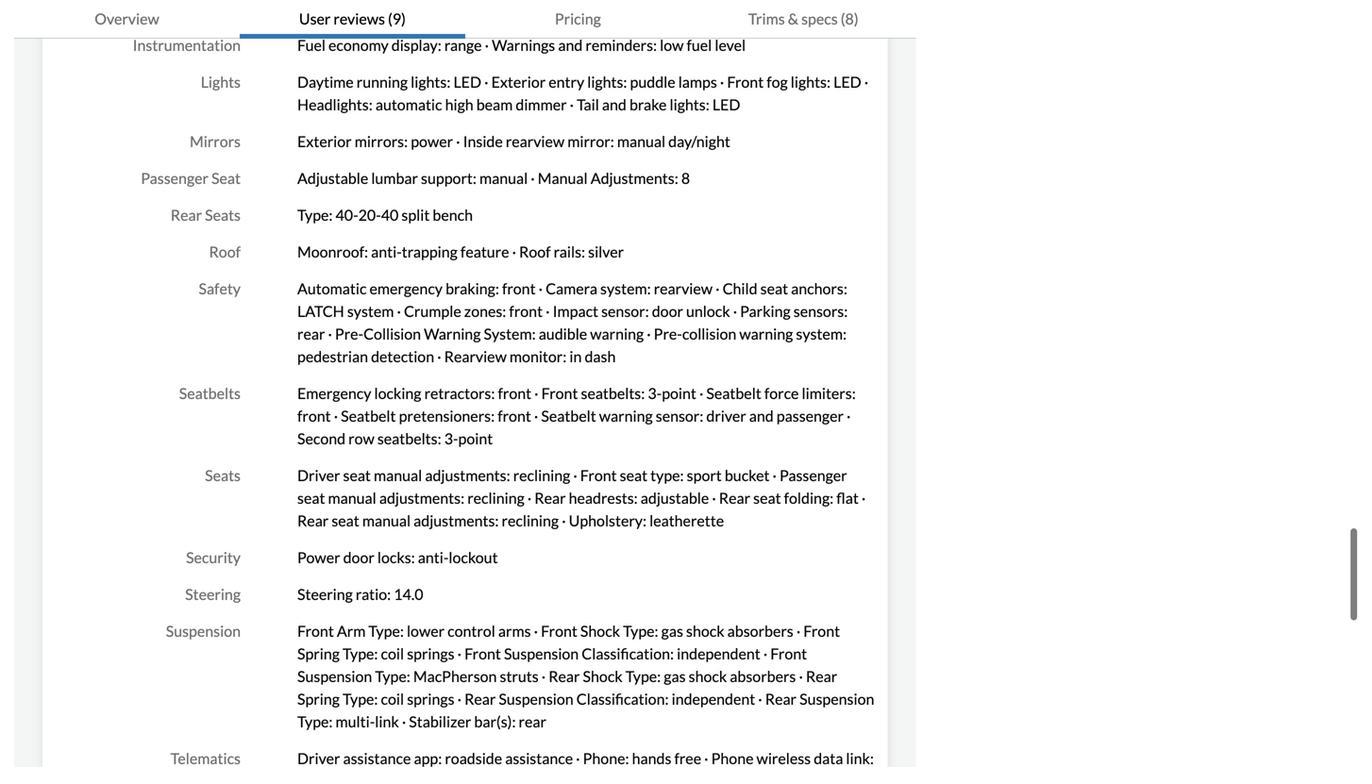 Task type: describe. For each thing, give the bounding box(es) containing it.
0 vertical spatial independent
[[677, 645, 761, 663]]

pricing tab
[[465, 0, 691, 39]]

beam
[[477, 95, 513, 114]]

1 vertical spatial 3-
[[444, 430, 458, 448]]

specs
[[802, 9, 838, 28]]

1 vertical spatial shock
[[583, 668, 623, 686]]

dimmer
[[516, 95, 567, 114]]

0 vertical spatial classification:
[[582, 645, 674, 663]]

0 horizontal spatial passenger
[[141, 169, 209, 187]]

retractors:
[[424, 384, 495, 403]]

0 vertical spatial shock
[[686, 622, 725, 641]]

unlock
[[686, 302, 730, 321]]

low
[[660, 36, 684, 54]]

support:
[[421, 169, 477, 187]]

&
[[788, 9, 799, 28]]

warning inside emergency locking retractors: front · front seatbelts: 3-point · seatbelt force limiters: front · seatbelt pretensioners: front · seatbelt warning sensor: driver and passenger · second row seatbelts: 3-point
[[599, 407, 653, 425]]

manual down brake
[[617, 132, 666, 151]]

rails:
[[554, 243, 585, 261]]

reviews
[[334, 9, 385, 28]]

silver
[[588, 243, 624, 261]]

mirror:
[[568, 132, 614, 151]]

rear inside "front arm type: lower control arms · front shock type: gas shock absorbers · front spring type: coil springs · front suspension classification: independent · front suspension type: macpherson struts · rear shock type: gas shock absorbers · rear spring type: coil springs · rear suspension classification: independent · rear suspension type: multi-link · stabilizer bar(s): rear"
[[519, 713, 547, 731]]

emergency
[[370, 280, 443, 298]]

row
[[349, 430, 375, 448]]

user reviews (9) tab
[[240, 0, 465, 39]]

security
[[186, 549, 241, 567]]

seat down row on the bottom of the page
[[343, 466, 371, 485]]

day/night
[[669, 132, 731, 151]]

rear inside automatic emergency braking: front · camera system: rearview · child seat anchors: latch system · crumple zones: front · impact sensor: door unlock · parking sensors: rear · pre-collision warning system: audible warning · pre-collision warning system: pedestrian detection · rearview monitor: in dash
[[297, 325, 325, 343]]

adjustable
[[297, 169, 368, 187]]

1 vertical spatial exterior
[[297, 132, 352, 151]]

user reviews (9)
[[299, 9, 406, 28]]

seat left type:
[[620, 466, 648, 485]]

front arm type: lower control arms · front shock type: gas shock absorbers · front spring type: coil springs · front suspension classification: independent · front suspension type: macpherson struts · rear shock type: gas shock absorbers · rear spring type: coil springs · rear suspension classification: independent · rear suspension type: multi-link · stabilizer bar(s): rear
[[297, 622, 875, 731]]

2 coil from the top
[[381, 690, 404, 709]]

front inside driver seat manual adjustments: reclining · front seat type: sport bucket · passenger seat manual adjustments: reclining · rear headrests: adjustable · rear seat folding: flat · rear seat manual adjustments: reclining · upholstery: leatherette
[[580, 466, 617, 485]]

exterior inside daytime running lights: led · exterior entry lights: puddle lamps · front fog lights: led · headlights: automatic high beam dimmer · tail and brake lights: led
[[491, 73, 546, 91]]

level
[[715, 36, 746, 54]]

user
[[299, 9, 331, 28]]

fuel
[[687, 36, 712, 54]]

2 seats from the top
[[205, 466, 241, 485]]

lockout
[[449, 549, 498, 567]]

2 pre- from the left
[[654, 325, 682, 343]]

1 coil from the top
[[381, 645, 404, 663]]

2 vertical spatial reclining
[[502, 512, 559, 530]]

economy
[[329, 36, 389, 54]]

0 vertical spatial point
[[662, 384, 697, 403]]

control
[[448, 622, 495, 641]]

(8)
[[841, 9, 859, 28]]

manual down driver
[[328, 489, 376, 508]]

tail
[[577, 95, 599, 114]]

seatbelts
[[179, 384, 241, 403]]

0 vertical spatial 3-
[[648, 384, 662, 403]]

driver
[[707, 407, 747, 425]]

passenger inside driver seat manual adjustments: reclining · front seat type: sport bucket · passenger seat manual adjustments: reclining · rear headrests: adjustable · rear seat folding: flat · rear seat manual adjustments: reclining · upholstery: leatherette
[[780, 466, 848, 485]]

warning
[[424, 325, 481, 343]]

driver
[[297, 466, 340, 485]]

40
[[381, 206, 399, 224]]

front inside emergency locking retractors: front · front seatbelts: 3-point · seatbelt force limiters: front · seatbelt pretensioners: front · seatbelt warning sensor: driver and passenger · second row seatbelts: 3-point
[[542, 384, 578, 403]]

14.0
[[394, 585, 423, 604]]

multi-
[[336, 713, 375, 731]]

braking:
[[446, 280, 499, 298]]

warning up dash
[[590, 325, 644, 343]]

steering for steering ratio: 14.0
[[297, 585, 353, 604]]

system:
[[484, 325, 536, 343]]

fuel
[[297, 36, 326, 54]]

monitor:
[[510, 347, 567, 366]]

zones:
[[464, 302, 506, 321]]

trims & specs (8) tab
[[691, 0, 917, 39]]

daytime
[[297, 73, 354, 91]]

entry
[[549, 73, 585, 91]]

steering ratio: 14.0
[[297, 585, 423, 604]]

detection
[[371, 347, 434, 366]]

locks:
[[378, 549, 415, 567]]

collision
[[364, 325, 421, 343]]

leatherette
[[650, 512, 724, 530]]

emergency locking retractors: front · front seatbelts: 3-point · seatbelt force limiters: front · seatbelt pretensioners: front · seatbelt warning sensor: driver and passenger · second row seatbelts: 3-point
[[297, 384, 856, 448]]

link
[[375, 713, 399, 731]]

1 pre- from the left
[[335, 325, 364, 343]]

sensor: inside emergency locking retractors: front · front seatbelts: 3-point · seatbelt force limiters: front · seatbelt pretensioners: front · seatbelt warning sensor: driver and passenger · second row seatbelts: 3-point
[[656, 407, 704, 425]]

rearview
[[444, 347, 507, 366]]

arms
[[498, 622, 531, 641]]

0 vertical spatial shock
[[581, 622, 620, 641]]

1 vertical spatial independent
[[672, 690, 756, 709]]

struts
[[500, 668, 539, 686]]

instrumentation
[[133, 36, 241, 54]]

2 horizontal spatial led
[[834, 73, 862, 91]]

seat down driver
[[297, 489, 325, 508]]

impact
[[553, 302, 599, 321]]

split
[[402, 206, 430, 224]]

crumple
[[404, 302, 461, 321]]

1 vertical spatial shock
[[689, 668, 727, 686]]

bench
[[433, 206, 473, 224]]

warning down parking
[[740, 325, 793, 343]]

bucket
[[725, 466, 770, 485]]

inside
[[463, 132, 503, 151]]

rear seats
[[171, 206, 241, 224]]

stabilizer
[[409, 713, 471, 731]]

adjustments:
[[591, 169, 679, 187]]

1 horizontal spatial seatbelt
[[541, 407, 596, 425]]

lights
[[201, 73, 241, 91]]

lights: up automatic
[[411, 73, 451, 91]]

bar(s):
[[474, 713, 516, 731]]

8
[[682, 169, 690, 187]]

lights: down lamps
[[670, 95, 710, 114]]

20-
[[358, 206, 381, 224]]

type: 40-20-40 split bench
[[297, 206, 473, 224]]

0 horizontal spatial seatbelts:
[[378, 430, 442, 448]]

adjustable
[[641, 489, 709, 508]]

system
[[347, 302, 394, 321]]

(9)
[[388, 9, 406, 28]]

headrests:
[[569, 489, 638, 508]]

fuel economy display: range · warnings and reminders: low fuel level
[[297, 36, 746, 54]]

manual
[[538, 169, 588, 187]]



Task type: vqa. For each thing, say whether or not it's contained in the screenshot.
2nd Seats from the bottom
yes



Task type: locate. For each thing, give the bounding box(es) containing it.
0 vertical spatial seatbelts:
[[581, 384, 645, 403]]

seatbelt up the driver
[[707, 384, 762, 403]]

collision
[[682, 325, 737, 343]]

warnings
[[492, 36, 555, 54]]

gas
[[662, 622, 683, 641], [664, 668, 686, 686]]

1 horizontal spatial and
[[602, 95, 627, 114]]

seat down bucket
[[754, 489, 781, 508]]

0 vertical spatial sensor:
[[602, 302, 649, 321]]

latch
[[297, 302, 344, 321]]

0 vertical spatial springs
[[407, 645, 455, 663]]

coil up 'link' at the bottom left
[[381, 690, 404, 709]]

2 horizontal spatial and
[[749, 407, 774, 425]]

warning down dash
[[599, 407, 653, 425]]

spring down the arm
[[297, 645, 340, 663]]

sensor: inside automatic emergency braking: front · camera system: rearview · child seat anchors: latch system · crumple zones: front · impact sensor: door unlock · parking sensors: rear · pre-collision warning system: audible warning · pre-collision warning system: pedestrian detection · rearview monitor: in dash
[[602, 302, 649, 321]]

1 vertical spatial gas
[[664, 668, 686, 686]]

1 horizontal spatial seatbelts:
[[581, 384, 645, 403]]

roof left rails:
[[519, 243, 551, 261]]

pre-
[[335, 325, 364, 343], [654, 325, 682, 343]]

and down pricing at the top
[[558, 36, 583, 54]]

1 horizontal spatial steering
[[297, 585, 353, 604]]

passenger
[[141, 169, 209, 187], [780, 466, 848, 485]]

adjustments: down pretensioners:
[[425, 466, 510, 485]]

seat up power
[[332, 512, 359, 530]]

manual down exterior mirrors: power · inside rearview mirror: manual day/night
[[480, 169, 528, 187]]

2 vertical spatial adjustments:
[[414, 512, 499, 530]]

0 horizontal spatial roof
[[209, 243, 241, 261]]

2 vertical spatial and
[[749, 407, 774, 425]]

passenger up folding:
[[780, 466, 848, 485]]

0 vertical spatial and
[[558, 36, 583, 54]]

fog
[[767, 73, 788, 91]]

40-
[[336, 206, 358, 224]]

0 horizontal spatial anti-
[[371, 243, 402, 261]]

coil down 14.0
[[381, 645, 404, 663]]

0 vertical spatial exterior
[[491, 73, 546, 91]]

1 horizontal spatial point
[[662, 384, 697, 403]]

power door locks: anti-lockout
[[297, 549, 498, 567]]

1 horizontal spatial sensor:
[[656, 407, 704, 425]]

seatbelt up row on the bottom of the page
[[341, 407, 396, 425]]

rearview inside automatic emergency braking: front · camera system: rearview · child seat anchors: latch system · crumple zones: front · impact sensor: door unlock · parking sensors: rear · pre-collision warning system: audible warning · pre-collision warning system: pedestrian detection · rearview monitor: in dash
[[654, 280, 713, 298]]

0 horizontal spatial rear
[[297, 325, 325, 343]]

0 horizontal spatial system:
[[601, 280, 651, 298]]

1 vertical spatial rearview
[[654, 280, 713, 298]]

2 steering from the left
[[297, 585, 353, 604]]

1 horizontal spatial anti-
[[418, 549, 449, 567]]

brake
[[630, 95, 667, 114]]

steering down power
[[297, 585, 353, 604]]

system: down silver
[[601, 280, 651, 298]]

overview
[[95, 9, 159, 28]]

seat inside automatic emergency braking: front · camera system: rearview · child seat anchors: latch system · crumple zones: front · impact sensor: door unlock · parking sensors: rear · pre-collision warning system: audible warning · pre-collision warning system: pedestrian detection · rearview monitor: in dash
[[761, 280, 788, 298]]

1 horizontal spatial roof
[[519, 243, 551, 261]]

·
[[485, 36, 489, 54], [484, 73, 489, 91], [720, 73, 724, 91], [865, 73, 869, 91], [570, 95, 574, 114], [456, 132, 460, 151], [531, 169, 535, 187], [512, 243, 516, 261], [539, 280, 543, 298], [716, 280, 720, 298], [397, 302, 401, 321], [546, 302, 550, 321], [733, 302, 737, 321], [328, 325, 332, 343], [647, 325, 651, 343], [437, 347, 441, 366], [535, 384, 539, 403], [700, 384, 704, 403], [334, 407, 338, 425], [534, 407, 538, 425], [847, 407, 851, 425], [573, 466, 578, 485], [773, 466, 777, 485], [528, 489, 532, 508], [712, 489, 716, 508], [862, 489, 866, 508], [562, 512, 566, 530], [534, 622, 538, 641], [797, 622, 801, 641], [458, 645, 462, 663], [764, 645, 768, 663], [542, 668, 546, 686], [799, 668, 803, 686], [458, 690, 462, 709], [758, 690, 763, 709], [402, 713, 406, 731]]

spring up multi-
[[297, 690, 340, 709]]

manual up locks:
[[362, 512, 411, 530]]

safety
[[199, 280, 241, 298]]

sensors:
[[794, 302, 848, 321]]

feature
[[461, 243, 509, 261]]

roof
[[209, 243, 241, 261], [519, 243, 551, 261]]

adjustments: up "lockout"
[[414, 512, 499, 530]]

passenger seat
[[141, 169, 241, 187]]

and right tail
[[602, 95, 627, 114]]

2 springs from the top
[[407, 690, 455, 709]]

2 roof from the left
[[519, 243, 551, 261]]

and for seatbelts:
[[749, 407, 774, 425]]

anti- down type: 40-20-40 split bench
[[371, 243, 402, 261]]

child
[[723, 280, 758, 298]]

moonroof: anti-trapping feature · roof rails: silver
[[297, 243, 624, 261]]

1 vertical spatial door
[[343, 549, 375, 567]]

lower
[[407, 622, 445, 641]]

0 vertical spatial seats
[[205, 206, 241, 224]]

0 horizontal spatial steering
[[185, 585, 241, 604]]

manual down row on the bottom of the page
[[374, 466, 422, 485]]

running
[[357, 73, 408, 91]]

seatbelt
[[707, 384, 762, 403], [341, 407, 396, 425], [541, 407, 596, 425]]

anti- right locks:
[[418, 549, 449, 567]]

automatic emergency braking: front · camera system: rearview · child seat anchors: latch system · crumple zones: front · impact sensor: door unlock · parking sensors: rear · pre-collision warning system: audible warning · pre-collision warning system: pedestrian detection · rearview monitor: in dash
[[297, 280, 848, 366]]

1 horizontal spatial 3-
[[648, 384, 662, 403]]

steering down security at the left bottom
[[185, 585, 241, 604]]

display:
[[392, 36, 442, 54]]

high
[[445, 95, 474, 114]]

passenger
[[777, 407, 844, 425]]

2 spring from the top
[[297, 690, 340, 709]]

0 vertical spatial gas
[[662, 622, 683, 641]]

1 horizontal spatial rear
[[519, 713, 547, 731]]

flat
[[837, 489, 859, 508]]

shock right struts
[[583, 668, 623, 686]]

1 vertical spatial point
[[458, 430, 493, 448]]

0 vertical spatial door
[[652, 302, 683, 321]]

0 vertical spatial spring
[[297, 645, 340, 663]]

seatbelt down in
[[541, 407, 596, 425]]

1 springs from the top
[[407, 645, 455, 663]]

shock
[[581, 622, 620, 641], [583, 668, 623, 686]]

0 horizontal spatial pre-
[[335, 325, 364, 343]]

tab list
[[14, 0, 917, 39]]

0 horizontal spatial rearview
[[506, 132, 565, 151]]

rearview
[[506, 132, 565, 151], [654, 280, 713, 298]]

1 horizontal spatial rearview
[[654, 280, 713, 298]]

in
[[570, 347, 582, 366]]

led down "(8)"
[[834, 73, 862, 91]]

front inside daytime running lights: led · exterior entry lights: puddle lamps · front fog lights: led · headlights: automatic high beam dimmer · tail and brake lights: led
[[727, 73, 764, 91]]

0 vertical spatial passenger
[[141, 169, 209, 187]]

door up 'steering ratio: 14.0'
[[343, 549, 375, 567]]

lights: right fog
[[791, 73, 831, 91]]

1 vertical spatial coil
[[381, 690, 404, 709]]

lamps
[[679, 73, 717, 91]]

3- up type:
[[648, 384, 662, 403]]

1 vertical spatial spring
[[297, 690, 340, 709]]

2 horizontal spatial seatbelt
[[707, 384, 762, 403]]

0 vertical spatial absorbers
[[728, 622, 794, 641]]

1 horizontal spatial door
[[652, 302, 683, 321]]

adjustments:
[[425, 466, 510, 485], [379, 489, 465, 508], [414, 512, 499, 530]]

springs
[[407, 645, 455, 663], [407, 690, 455, 709]]

adjustments: up power door locks: anti-lockout
[[379, 489, 465, 508]]

and for entry
[[602, 95, 627, 114]]

folding:
[[784, 489, 834, 508]]

sensor: right impact
[[602, 302, 649, 321]]

moonroof:
[[297, 243, 368, 261]]

1 vertical spatial adjustments:
[[379, 489, 465, 508]]

coil
[[381, 645, 404, 663], [381, 690, 404, 709]]

1 steering from the left
[[185, 585, 241, 604]]

1 vertical spatial rear
[[519, 713, 547, 731]]

warning
[[590, 325, 644, 343], [740, 325, 793, 343], [599, 407, 653, 425]]

1 vertical spatial passenger
[[780, 466, 848, 485]]

1 vertical spatial anti-
[[418, 549, 449, 567]]

pricing
[[555, 9, 601, 28]]

1 horizontal spatial system:
[[796, 325, 847, 343]]

1 vertical spatial sensor:
[[656, 407, 704, 425]]

passenger up rear seats
[[141, 169, 209, 187]]

door inside automatic emergency braking: front · camera system: rearview · child seat anchors: latch system · crumple zones: front · impact sensor: door unlock · parking sensors: rear · pre-collision warning system: audible warning · pre-collision warning system: pedestrian detection · rearview monitor: in dash
[[652, 302, 683, 321]]

1 vertical spatial seatbelts:
[[378, 430, 442, 448]]

0 horizontal spatial seatbelt
[[341, 407, 396, 425]]

1 vertical spatial springs
[[407, 690, 455, 709]]

springs up stabilizer
[[407, 690, 455, 709]]

0 horizontal spatial door
[[343, 549, 375, 567]]

led up "high"
[[454, 73, 482, 91]]

1 vertical spatial and
[[602, 95, 627, 114]]

1 horizontal spatial passenger
[[780, 466, 848, 485]]

0 horizontal spatial led
[[454, 73, 482, 91]]

manual
[[617, 132, 666, 151], [480, 169, 528, 187], [374, 466, 422, 485], [328, 489, 376, 508], [362, 512, 411, 530]]

0 horizontal spatial point
[[458, 430, 493, 448]]

1 vertical spatial seats
[[205, 466, 241, 485]]

trims
[[749, 9, 785, 28]]

range
[[445, 36, 482, 54]]

0 horizontal spatial sensor:
[[602, 302, 649, 321]]

0 vertical spatial rearview
[[506, 132, 565, 151]]

reclining up headrests:
[[513, 466, 571, 485]]

reclining left upholstery:
[[502, 512, 559, 530]]

roof up 'safety'
[[209, 243, 241, 261]]

second
[[297, 430, 346, 448]]

seatbelts: down pretensioners:
[[378, 430, 442, 448]]

door left unlock at the right top
[[652, 302, 683, 321]]

0 vertical spatial adjustments:
[[425, 466, 510, 485]]

trapping
[[402, 243, 458, 261]]

rear right bar(s):
[[519, 713, 547, 731]]

rear
[[171, 206, 202, 224], [535, 489, 566, 508], [719, 489, 751, 508], [297, 512, 329, 530], [549, 668, 580, 686], [806, 668, 838, 686], [465, 690, 496, 709], [765, 690, 797, 709]]

1 horizontal spatial pre-
[[654, 325, 682, 343]]

1 horizontal spatial exterior
[[491, 73, 546, 91]]

audible
[[539, 325, 587, 343]]

suspension
[[166, 622, 241, 641], [504, 645, 579, 663], [297, 668, 372, 686], [499, 690, 574, 709], [800, 690, 875, 709]]

1 spring from the top
[[297, 645, 340, 663]]

seat
[[212, 169, 241, 187]]

front
[[727, 73, 764, 91], [542, 384, 578, 403], [580, 466, 617, 485], [297, 622, 334, 641], [541, 622, 578, 641], [804, 622, 840, 641], [465, 645, 501, 663], [771, 645, 807, 663]]

reminders:
[[586, 36, 657, 54]]

0 vertical spatial reclining
[[513, 466, 571, 485]]

springs down 'lower'
[[407, 645, 455, 663]]

power
[[297, 549, 340, 567]]

type:
[[297, 206, 333, 224], [369, 622, 404, 641], [623, 622, 659, 641], [343, 645, 378, 663], [375, 668, 411, 686], [626, 668, 661, 686], [343, 690, 378, 709], [297, 713, 333, 731]]

1 vertical spatial classification:
[[577, 690, 669, 709]]

macpherson
[[413, 668, 497, 686]]

0 vertical spatial rear
[[297, 325, 325, 343]]

1 vertical spatial reclining
[[468, 489, 525, 508]]

and inside emergency locking retractors: front · front seatbelts: 3-point · seatbelt force limiters: front · seatbelt pretensioners: front · seatbelt warning sensor: driver and passenger · second row seatbelts: 3-point
[[749, 407, 774, 425]]

daytime running lights: led · exterior entry lights: puddle lamps · front fog lights: led · headlights: automatic high beam dimmer · tail and brake lights: led
[[297, 73, 869, 114]]

system: down sensors:
[[796, 325, 847, 343]]

steering for steering
[[185, 585, 241, 604]]

front
[[502, 280, 536, 298], [509, 302, 543, 321], [498, 384, 532, 403], [297, 407, 331, 425], [498, 407, 531, 425]]

0 vertical spatial anti-
[[371, 243, 402, 261]]

sensor: left the driver
[[656, 407, 704, 425]]

automatic
[[376, 95, 442, 114]]

power
[[411, 132, 453, 151]]

1 horizontal spatial led
[[713, 95, 741, 114]]

rear
[[297, 325, 325, 343], [519, 713, 547, 731]]

and inside daytime running lights: led · exterior entry lights: puddle lamps · front fog lights: led · headlights: automatic high beam dimmer · tail and brake lights: led
[[602, 95, 627, 114]]

and down the force
[[749, 407, 774, 425]]

0 vertical spatial coil
[[381, 645, 404, 663]]

seats down seat
[[205, 206, 241, 224]]

0 horizontal spatial and
[[558, 36, 583, 54]]

seat
[[761, 280, 788, 298], [343, 466, 371, 485], [620, 466, 648, 485], [297, 489, 325, 508], [754, 489, 781, 508], [332, 512, 359, 530]]

overview tab
[[14, 0, 240, 39]]

camera
[[546, 280, 598, 298]]

1 vertical spatial absorbers
[[730, 668, 796, 686]]

anchors:
[[791, 280, 848, 298]]

arm
[[337, 622, 366, 641]]

shock right arms
[[581, 622, 620, 641]]

point down pretensioners:
[[458, 430, 493, 448]]

seatbelts: down dash
[[581, 384, 645, 403]]

adjustable lumbar support: manual · manual adjustments: 8
[[297, 169, 690, 187]]

lights: up tail
[[587, 73, 627, 91]]

1 seats from the top
[[205, 206, 241, 224]]

0 horizontal spatial exterior
[[297, 132, 352, 151]]

exterior up adjustable
[[297, 132, 352, 151]]

driver seat manual adjustments: reclining · front seat type: sport bucket · passenger seat manual adjustments: reclining · rear headrests: adjustable · rear seat folding: flat · rear seat manual adjustments: reclining · upholstery: leatherette
[[297, 466, 866, 530]]

exterior mirrors: power · inside rearview mirror: manual day/night
[[297, 132, 731, 151]]

classification:
[[582, 645, 674, 663], [577, 690, 669, 709]]

reclining up "lockout"
[[468, 489, 525, 508]]

tab list containing overview
[[14, 0, 917, 39]]

0 vertical spatial system:
[[601, 280, 651, 298]]

force
[[765, 384, 799, 403]]

mirrors
[[190, 132, 241, 151]]

mirrors:
[[355, 132, 408, 151]]

rear down latch
[[297, 325, 325, 343]]

rearview up unlock at the right top
[[654, 280, 713, 298]]

dash
[[585, 347, 616, 366]]

1 roof from the left
[[209, 243, 241, 261]]

seats up security at the left bottom
[[205, 466, 241, 485]]

exterior up 'dimmer'
[[491, 73, 546, 91]]

led down lamps
[[713, 95, 741, 114]]

0 horizontal spatial 3-
[[444, 430, 458, 448]]

point down collision
[[662, 384, 697, 403]]

1 vertical spatial system:
[[796, 325, 847, 343]]

3- down pretensioners:
[[444, 430, 458, 448]]

rearview down 'dimmer'
[[506, 132, 565, 151]]

shock
[[686, 622, 725, 641], [689, 668, 727, 686]]

seat up parking
[[761, 280, 788, 298]]



